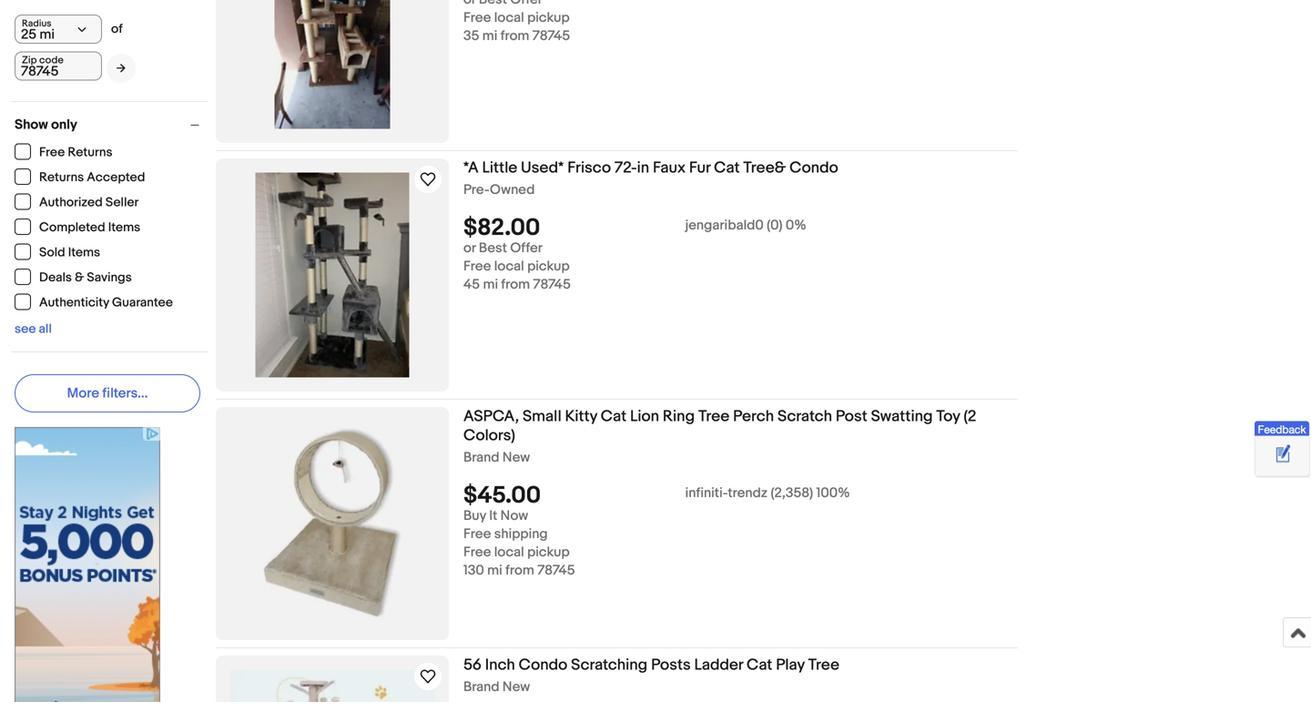 Task type: locate. For each thing, give the bounding box(es) containing it.
0 horizontal spatial cat
[[601, 407, 627, 426]]

authenticity guarantee
[[39, 295, 173, 311]]

(2
[[964, 407, 977, 426]]

brand inside aspca, small kitty cat lion ring tree perch scratch post swatting toy (2 colors) brand new
[[463, 449, 500, 466]]

mi inside free local pickup 35 mi from 78745
[[482, 28, 497, 44]]

best
[[479, 240, 507, 257]]

2 vertical spatial pickup
[[527, 544, 570, 561]]

78745 down offer
[[533, 277, 571, 293]]

condo right inch
[[519, 656, 568, 675]]

1 brand from the top
[[463, 449, 500, 466]]

used*
[[521, 158, 564, 178]]

it
[[489, 508, 497, 524]]

2 local from the top
[[494, 258, 524, 275]]

None text field
[[15, 51, 102, 81]]

mi
[[482, 28, 497, 44], [483, 277, 498, 293], [487, 562, 502, 579]]

1 vertical spatial tree
[[808, 656, 840, 675]]

from down offer
[[501, 277, 530, 293]]

0 vertical spatial local
[[494, 10, 524, 26]]

2 vertical spatial 78745
[[537, 562, 575, 579]]

1 horizontal spatial cat
[[714, 158, 740, 178]]

guarantee
[[112, 295, 173, 311]]

2 vertical spatial cat
[[747, 656, 773, 675]]

78745 inside infiniti-trendz (2,358) 100% buy it now free shipping free local pickup 130 mi from 78745
[[537, 562, 575, 579]]

mi inside jengaribald0 (0) 0% or best offer free local pickup 45 mi from 78745
[[483, 277, 498, 293]]

new down inch
[[503, 679, 530, 695]]

tree right ring
[[698, 407, 730, 426]]

0 vertical spatial new
[[503, 449, 530, 466]]

from down shipping on the bottom left of the page
[[505, 562, 534, 579]]

0 vertical spatial brand
[[463, 449, 500, 466]]

2 vertical spatial from
[[505, 562, 534, 579]]

brand down 56
[[463, 679, 500, 695]]

returns up returns accepted
[[68, 145, 112, 160]]

tree
[[698, 407, 730, 426], [808, 656, 840, 675]]

apply within filter image
[[117, 62, 126, 74]]

2 pickup from the top
[[527, 258, 570, 275]]

free local pickup 35 mi from 78745
[[463, 10, 570, 44]]

aspca,
[[463, 407, 519, 426]]

78745 inside jengaribald0 (0) 0% or best offer free local pickup 45 mi from 78745
[[533, 277, 571, 293]]

or
[[463, 240, 476, 257]]

78745 right 35
[[532, 28, 570, 44]]

frisco
[[567, 158, 611, 178]]

free up 35
[[463, 10, 491, 26]]

cat right fur
[[714, 158, 740, 178]]

items for completed items
[[108, 220, 140, 235]]

0 vertical spatial cat
[[714, 158, 740, 178]]

0 vertical spatial tree
[[698, 407, 730, 426]]

0 vertical spatial pickup
[[527, 10, 570, 26]]

56 inch condo scratching posts ladder cat play tree image
[[230, 670, 435, 702]]

3 local from the top
[[494, 544, 524, 561]]

0 vertical spatial from
[[501, 28, 529, 44]]

1 horizontal spatial items
[[108, 220, 140, 235]]

56 inch condo scratching posts ladder cat play tree brand new
[[463, 656, 840, 695]]

2 vertical spatial local
[[494, 544, 524, 561]]

78745 down shipping on the bottom left of the page
[[537, 562, 575, 579]]

returns down free returns link
[[39, 170, 84, 185]]

2 brand from the top
[[463, 679, 500, 695]]

1 vertical spatial condo
[[519, 656, 568, 675]]

cat left the "play"
[[747, 656, 773, 675]]

0 vertical spatial 78745
[[532, 28, 570, 44]]

advertisement region
[[15, 427, 160, 702]]

free inside free local pickup 35 mi from 78745
[[463, 10, 491, 26]]

pickup
[[527, 10, 570, 26], [527, 258, 570, 275], [527, 544, 570, 561]]

free inside free returns link
[[39, 145, 65, 160]]

buy
[[463, 508, 486, 524]]

1 vertical spatial brand
[[463, 679, 500, 695]]

$82.00
[[463, 214, 540, 242]]

35
[[463, 28, 479, 44]]

mi right "130"
[[487, 562, 502, 579]]

*a little used* frisco 72-in faux fur cat tree& condo pre-owned
[[463, 158, 838, 198]]

1 vertical spatial items
[[68, 245, 100, 260]]

savings
[[87, 270, 132, 285]]

1 vertical spatial mi
[[483, 277, 498, 293]]

(2,358)
[[771, 485, 813, 501]]

6' cat tree image
[[275, 0, 390, 129]]

local inside infiniti-trendz (2,358) 100% buy it now free shipping free local pickup 130 mi from 78745
[[494, 544, 524, 561]]

free down show only on the left of the page
[[39, 145, 65, 160]]

1 horizontal spatial condo
[[790, 158, 838, 178]]

45
[[463, 277, 480, 293]]

items
[[108, 220, 140, 235], [68, 245, 100, 260]]

*a little used* frisco 72-in faux fur cat tree& condo link
[[463, 158, 1018, 182]]

completed items
[[39, 220, 140, 235]]

local inside jengaribald0 (0) 0% or best offer free local pickup 45 mi from 78745
[[494, 258, 524, 275]]

aspca, small kitty cat lion ring tree perch scratch post swatting toy (2 colors) heading
[[463, 407, 977, 445]]

free
[[463, 10, 491, 26], [39, 145, 65, 160], [463, 258, 491, 275], [463, 526, 491, 542], [463, 544, 491, 561]]

from
[[501, 28, 529, 44], [501, 277, 530, 293], [505, 562, 534, 579]]

3 pickup from the top
[[527, 544, 570, 561]]

aspca, small kitty cat lion ring tree perch scratch post swatting toy (2 colors) link
[[463, 407, 1018, 449]]

cat
[[714, 158, 740, 178], [601, 407, 627, 426], [747, 656, 773, 675]]

free up "130"
[[463, 544, 491, 561]]

1 vertical spatial pickup
[[527, 258, 570, 275]]

*a little used* frisco 72-in faux fur cat tree& condo heading
[[463, 158, 838, 178]]

2 new from the top
[[503, 679, 530, 695]]

new down colors)
[[503, 449, 530, 466]]

seller
[[106, 195, 139, 210]]

all
[[39, 321, 52, 337]]

*a
[[463, 158, 479, 178]]

kitty
[[565, 407, 597, 426]]

1 vertical spatial from
[[501, 277, 530, 293]]

1 horizontal spatial tree
[[808, 656, 840, 675]]

brand down colors)
[[463, 449, 500, 466]]

0 horizontal spatial tree
[[698, 407, 730, 426]]

cat left lion on the bottom
[[601, 407, 627, 426]]

2 horizontal spatial cat
[[747, 656, 773, 675]]

owned
[[490, 182, 535, 198]]

scratching
[[571, 656, 648, 675]]

1 pickup from the top
[[527, 10, 570, 26]]

1 local from the top
[[494, 10, 524, 26]]

0 horizontal spatial condo
[[519, 656, 568, 675]]

items up deals & savings
[[68, 245, 100, 260]]

78745
[[532, 28, 570, 44], [533, 277, 571, 293], [537, 562, 575, 579]]

1 new from the top
[[503, 449, 530, 466]]

cat inside aspca, small kitty cat lion ring tree perch scratch post swatting toy (2 colors) brand new
[[601, 407, 627, 426]]

authorized
[[39, 195, 103, 210]]

pre-
[[463, 182, 490, 198]]

1 vertical spatial returns
[[39, 170, 84, 185]]

new inside 56 inch condo scratching posts ladder cat play tree brand new
[[503, 679, 530, 695]]

1 vertical spatial local
[[494, 258, 524, 275]]

toy
[[936, 407, 960, 426]]

ring
[[663, 407, 695, 426]]

tree right the "play"
[[808, 656, 840, 675]]

new
[[503, 449, 530, 466], [503, 679, 530, 695]]

0 vertical spatial condo
[[790, 158, 838, 178]]

offer
[[510, 240, 543, 257]]

watch *a little used* frisco 72-in faux fur cat tree& condo image
[[417, 168, 439, 190]]

of
[[111, 21, 123, 37]]

sold items link
[[15, 244, 101, 260]]

mi right 35
[[482, 28, 497, 44]]

tree inside 56 inch condo scratching posts ladder cat play tree brand new
[[808, 656, 840, 675]]

watch 56 inch condo scratching posts ladder cat play tree image
[[417, 666, 439, 687]]

items down seller
[[108, 220, 140, 235]]

returns
[[68, 145, 112, 160], [39, 170, 84, 185]]

accepted
[[87, 170, 145, 185]]

$45.00
[[463, 482, 541, 510]]

&
[[75, 270, 84, 285]]

1 vertical spatial 78745
[[533, 277, 571, 293]]

swatting
[[871, 407, 933, 426]]

(0)
[[767, 217, 783, 234]]

cat inside 56 inch condo scratching posts ladder cat play tree brand new
[[747, 656, 773, 675]]

condo inside the *a little used* frisco 72-in faux fur cat tree& condo pre-owned
[[790, 158, 838, 178]]

0 vertical spatial returns
[[68, 145, 112, 160]]

0 vertical spatial items
[[108, 220, 140, 235]]

2 vertical spatial mi
[[487, 562, 502, 579]]

130
[[463, 562, 484, 579]]

0 horizontal spatial items
[[68, 245, 100, 260]]

1 vertical spatial cat
[[601, 407, 627, 426]]

mi right '45'
[[483, 277, 498, 293]]

now
[[501, 508, 528, 524]]

condo right tree&
[[790, 158, 838, 178]]

free up '45'
[[463, 258, 491, 275]]

pickup inside free local pickup 35 mi from 78745
[[527, 10, 570, 26]]

feedback
[[1258, 423, 1306, 436]]

0 vertical spatial mi
[[482, 28, 497, 44]]

from right 35
[[501, 28, 529, 44]]

1 vertical spatial new
[[503, 679, 530, 695]]



Task type: describe. For each thing, give the bounding box(es) containing it.
authenticity guarantee link
[[15, 294, 174, 311]]

tree inside aspca, small kitty cat lion ring tree perch scratch post swatting toy (2 colors) brand new
[[698, 407, 730, 426]]

completed items link
[[15, 219, 141, 235]]

inch
[[485, 656, 515, 675]]

infiniti-trendz (2,358) 100% buy it now free shipping free local pickup 130 mi from 78745
[[463, 485, 850, 579]]

free returns link
[[15, 143, 113, 160]]

from inside free local pickup 35 mi from 78745
[[501, 28, 529, 44]]

deals
[[39, 270, 72, 285]]

free inside jengaribald0 (0) 0% or best offer free local pickup 45 mi from 78745
[[463, 258, 491, 275]]

free down buy
[[463, 526, 491, 542]]

cat inside the *a little used* frisco 72-in faux fur cat tree& condo pre-owned
[[714, 158, 740, 178]]

show
[[15, 117, 48, 133]]

returns inside free returns link
[[68, 145, 112, 160]]

tree&
[[743, 158, 786, 178]]

see all button
[[15, 321, 52, 337]]

new inside aspca, small kitty cat lion ring tree perch scratch post swatting toy (2 colors) brand new
[[503, 449, 530, 466]]

show only button
[[15, 117, 208, 133]]

deals & savings link
[[15, 269, 133, 285]]

authorized seller
[[39, 195, 139, 210]]

from inside jengaribald0 (0) 0% or best offer free local pickup 45 mi from 78745
[[501, 277, 530, 293]]

returns inside returns accepted link
[[39, 170, 84, 185]]

brand inside 56 inch condo scratching posts ladder cat play tree brand new
[[463, 679, 500, 695]]

ladder
[[694, 656, 743, 675]]

see all
[[15, 321, 52, 337]]

colors)
[[463, 426, 515, 445]]

100%
[[816, 485, 850, 501]]

completed
[[39, 220, 105, 235]]

aspca, small kitty cat lion ring tree perch scratch post swatting toy (2 colors) brand new
[[463, 407, 977, 466]]

56 inch condo scratching posts ladder cat play tree heading
[[463, 656, 840, 675]]

returns accepted
[[39, 170, 145, 185]]

pickup inside jengaribald0 (0) 0% or best offer free local pickup 45 mi from 78745
[[527, 258, 570, 275]]

play
[[776, 656, 805, 675]]

lion
[[630, 407, 659, 426]]

small
[[523, 407, 562, 426]]

little
[[482, 158, 517, 178]]

more filters... button
[[15, 374, 200, 412]]

shipping
[[494, 526, 548, 542]]

see
[[15, 321, 36, 337]]

authorized seller link
[[15, 193, 140, 210]]

posts
[[651, 656, 691, 675]]

condo inside 56 inch condo scratching posts ladder cat play tree brand new
[[519, 656, 568, 675]]

infiniti-
[[685, 485, 728, 501]]

faux
[[653, 158, 686, 178]]

*a little used* frisco 72-in faux fur cat tree& condo image
[[255, 173, 409, 377]]

aspca, small kitty cat lion ring tree perch scratch post swatting toy (2 colors) image
[[262, 421, 402, 626]]

post
[[836, 407, 868, 426]]

pickup inside infiniti-trendz (2,358) 100% buy it now free shipping free local pickup 130 mi from 78745
[[527, 544, 570, 561]]

fur
[[689, 158, 711, 178]]

56 inch condo scratching posts ladder cat play tree link
[[463, 656, 1018, 679]]

local inside free local pickup 35 mi from 78745
[[494, 10, 524, 26]]

sold
[[39, 245, 65, 260]]

mi inside infiniti-trendz (2,358) 100% buy it now free shipping free local pickup 130 mi from 78745
[[487, 562, 502, 579]]

filters...
[[102, 385, 148, 402]]

items for sold items
[[68, 245, 100, 260]]

returns accepted link
[[15, 168, 146, 185]]

jengaribald0
[[685, 217, 764, 234]]

more filters...
[[67, 385, 148, 402]]

perch
[[733, 407, 774, 426]]

0%
[[786, 217, 807, 234]]

deals & savings
[[39, 270, 132, 285]]

show only
[[15, 117, 77, 133]]

78745 inside free local pickup 35 mi from 78745
[[532, 28, 570, 44]]

56
[[463, 656, 482, 675]]

only
[[51, 117, 77, 133]]

72-
[[615, 158, 637, 178]]

free returns
[[39, 145, 112, 160]]

authenticity
[[39, 295, 109, 311]]

scratch
[[778, 407, 832, 426]]

more
[[67, 385, 99, 402]]

from inside infiniti-trendz (2,358) 100% buy it now free shipping free local pickup 130 mi from 78745
[[505, 562, 534, 579]]

in
[[637, 158, 649, 178]]

trendz
[[728, 485, 768, 501]]

jengaribald0 (0) 0% or best offer free local pickup 45 mi from 78745
[[463, 217, 807, 293]]

sold items
[[39, 245, 100, 260]]



Task type: vqa. For each thing, say whether or not it's contained in the screenshot.
Color Dropdown Button
no



